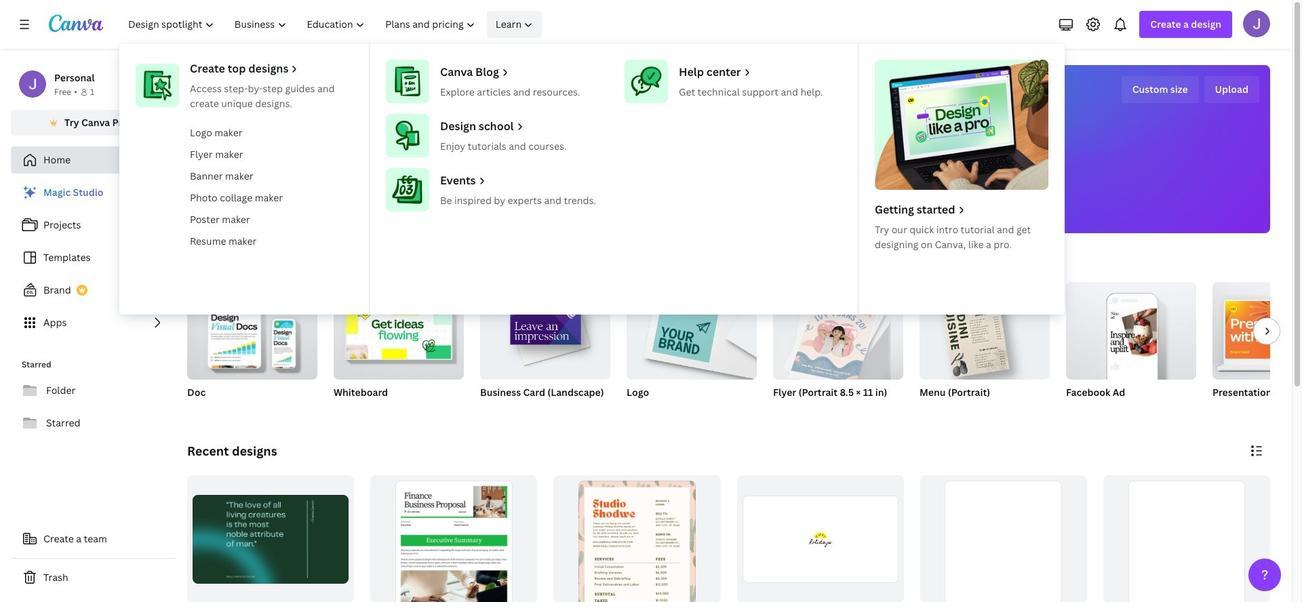 Task type: locate. For each thing, give the bounding box(es) containing it.
menu
[[119, 43, 1065, 315]]

list
[[11, 179, 176, 336]]

None search field
[[525, 126, 932, 153]]

group
[[1066, 277, 1196, 416], [1066, 277, 1196, 380], [187, 282, 317, 416], [187, 282, 317, 380], [334, 282, 464, 416], [334, 282, 464, 380], [480, 282, 610, 416], [480, 282, 610, 380], [627, 282, 757, 416], [627, 282, 757, 380], [773, 282, 903, 416], [920, 282, 1050, 416], [920, 282, 1050, 380], [1213, 282, 1302, 416], [1213, 282, 1302, 380], [187, 475, 354, 602], [370, 475, 537, 602], [554, 475, 721, 602], [737, 475, 904, 602], [920, 475, 1087, 602], [1103, 475, 1270, 602]]



Task type: vqa. For each thing, say whether or not it's contained in the screenshot.
"Cute (1)"
no



Task type: describe. For each thing, give the bounding box(es) containing it.
jacob simon image
[[1243, 10, 1270, 37]]

top level navigation element
[[119, 11, 1065, 315]]



